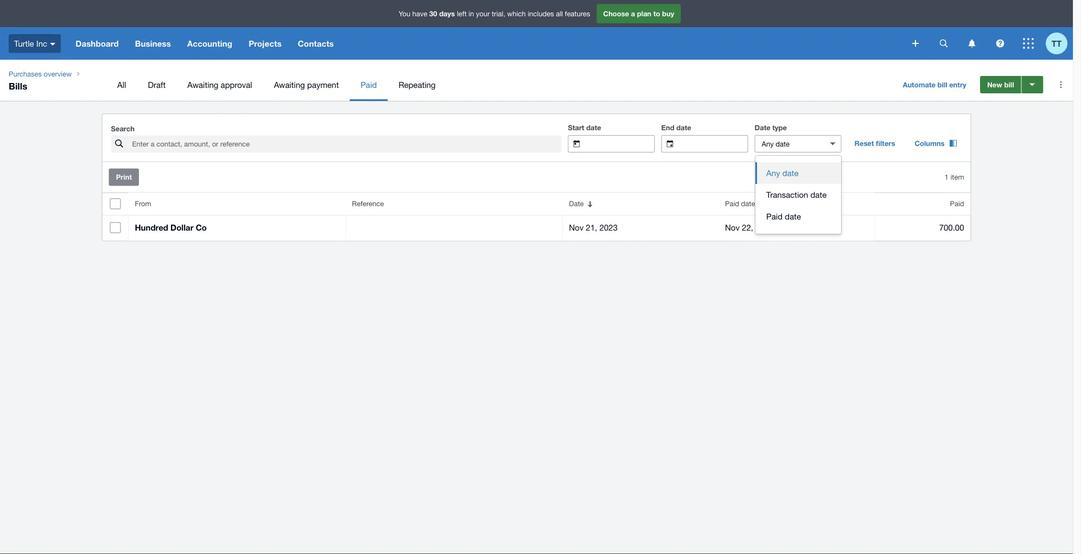 Task type: vqa. For each thing, say whether or not it's contained in the screenshot.
Any date BUTTON
yes



Task type: locate. For each thing, give the bounding box(es) containing it.
1 horizontal spatial date
[[755, 123, 771, 132]]

2 nov from the left
[[725, 223, 740, 232]]

2023
[[600, 223, 618, 232], [756, 223, 774, 232]]

1 awaiting from the left
[[187, 80, 218, 89]]

awaiting
[[187, 80, 218, 89], [274, 80, 305, 89]]

paid date down transaction
[[766, 212, 801, 221]]

days
[[439, 9, 455, 18]]

paid right payment at the left
[[361, 80, 377, 89]]

menu containing all
[[106, 68, 888, 101]]

columns button
[[908, 135, 964, 152]]

2 bill from the left
[[1005, 80, 1014, 89]]

Start date field
[[589, 136, 654, 152]]

nov left 21,
[[569, 223, 584, 232]]

bill inside button
[[1005, 80, 1014, 89]]

group
[[756, 156, 841, 234]]

have
[[412, 9, 427, 18]]

0 horizontal spatial bill
[[938, 80, 948, 89]]

date inside button
[[569, 199, 584, 208]]

hundred dollar co
[[135, 223, 207, 233]]

1 2023 from the left
[[600, 223, 618, 232]]

buy
[[662, 9, 674, 18]]

2023 right 21,
[[600, 223, 618, 232]]

paid date for paid date "button" in the list of all the bills element
[[725, 199, 755, 208]]

paid date for paid date "button" below transaction date
[[766, 212, 801, 221]]

navigation
[[67, 27, 905, 60]]

paid up 700.00
[[950, 199, 964, 208]]

banner
[[0, 0, 1073, 60]]

paid date
[[725, 199, 755, 208], [766, 212, 801, 221]]

1 vertical spatial paid date
[[766, 212, 801, 221]]

date for date type
[[755, 123, 771, 132]]

1 horizontal spatial awaiting
[[274, 80, 305, 89]]

purchases overview link
[[4, 68, 76, 79]]

from
[[135, 199, 151, 208]]

a
[[631, 9, 635, 18]]

0 vertical spatial date
[[755, 123, 771, 132]]

0 horizontal spatial awaiting
[[187, 80, 218, 89]]

svg image
[[1023, 38, 1034, 49], [969, 39, 976, 47], [996, 39, 1005, 47], [912, 40, 919, 47], [50, 43, 55, 45]]

1 item
[[945, 173, 964, 181]]

purchases
[[9, 69, 42, 78]]

0 horizontal spatial date
[[569, 199, 584, 208]]

includes
[[528, 9, 554, 18]]

svg image left tt on the top right of page
[[1023, 38, 1034, 49]]

group containing any date
[[756, 156, 841, 234]]

bill left 'entry'
[[938, 80, 948, 89]]

payment
[[307, 80, 339, 89]]

1
[[945, 173, 949, 181]]

you have 30 days left in your trial, which includes all features
[[399, 9, 590, 18]]

1 vertical spatial date
[[569, 199, 584, 208]]

svg image right inc
[[50, 43, 55, 45]]

2 awaiting from the left
[[274, 80, 305, 89]]

paid link
[[350, 68, 388, 101]]

all
[[117, 80, 126, 89]]

purchases overview
[[9, 69, 72, 78]]

print button
[[109, 169, 139, 186]]

any date
[[766, 168, 799, 178]]

2023 right 22,
[[756, 223, 774, 232]]

end date
[[661, 123, 691, 132]]

0 horizontal spatial 2023
[[600, 223, 618, 232]]

2023 for nov 21, 2023
[[600, 223, 618, 232]]

inc
[[36, 39, 47, 48]]

paid date inside list box
[[766, 212, 801, 221]]

1 nov from the left
[[569, 223, 584, 232]]

navigation containing dashboard
[[67, 27, 905, 60]]

0 vertical spatial paid date
[[725, 199, 755, 208]]

contacts
[[298, 39, 334, 48]]

awaiting left approval
[[187, 80, 218, 89]]

paid date inside list of all the bills element
[[725, 199, 755, 208]]

reference
[[352, 199, 384, 208]]

overflow menu image
[[1050, 74, 1072, 96]]

nov left 22,
[[725, 223, 740, 232]]

1 horizontal spatial paid date
[[766, 212, 801, 221]]

any date button
[[756, 162, 841, 184]]

date up 22,
[[741, 199, 755, 208]]

type
[[773, 123, 787, 132]]

2 2023 from the left
[[756, 223, 774, 232]]

End date field
[[682, 136, 748, 152]]

paid inside button
[[950, 199, 964, 208]]

business
[[135, 39, 171, 48]]

dollar
[[170, 223, 194, 233]]

1 horizontal spatial bill
[[1005, 80, 1014, 89]]

menu
[[106, 68, 888, 101]]

menu inside bills navigation
[[106, 68, 888, 101]]

choose
[[603, 9, 629, 18]]

hundred
[[135, 223, 168, 233]]

0 horizontal spatial nov
[[569, 223, 584, 232]]

list of all the bills element
[[102, 193, 971, 241]]

date
[[755, 123, 771, 132], [569, 199, 584, 208]]

bill inside popup button
[[938, 80, 948, 89]]

Date type field
[[755, 136, 821, 152]]

paid date button down any date button on the top of page
[[719, 193, 875, 215]]

accounting button
[[179, 27, 241, 60]]

paid date button
[[719, 193, 875, 215], [756, 206, 841, 227]]

paid
[[361, 80, 377, 89], [725, 199, 739, 208], [950, 199, 964, 208], [766, 212, 783, 221]]

bill right the new
[[1005, 80, 1014, 89]]

tt
[[1052, 39, 1062, 48]]

date
[[586, 123, 601, 132], [676, 123, 691, 132], [783, 168, 799, 178], [811, 190, 827, 199], [741, 199, 755, 208], [785, 212, 801, 221]]

new bill
[[988, 80, 1014, 89]]

list box
[[756, 156, 841, 234]]

date right end
[[676, 123, 691, 132]]

date left type
[[755, 123, 771, 132]]

accounting
[[187, 39, 232, 48]]

awaiting approval
[[187, 80, 252, 89]]

nov for nov 22, 2023
[[725, 223, 740, 232]]

transaction
[[766, 190, 808, 199]]

paid date up 22,
[[725, 199, 755, 208]]

0 horizontal spatial paid date
[[725, 199, 755, 208]]

1 horizontal spatial nov
[[725, 223, 740, 232]]

svg image left svg image
[[912, 40, 919, 47]]

1 bill from the left
[[938, 80, 948, 89]]

1 horizontal spatial 2023
[[756, 223, 774, 232]]

any
[[766, 168, 780, 178]]

paid inside menu
[[361, 80, 377, 89]]

awaiting payment
[[274, 80, 339, 89]]

entry
[[949, 80, 967, 89]]

awaiting left payment at the left
[[274, 80, 305, 89]]

date up nov 21, 2023
[[569, 199, 584, 208]]

awaiting approval link
[[177, 68, 263, 101]]

bills
[[9, 80, 27, 91]]



Task type: describe. For each thing, give the bounding box(es) containing it.
bills navigation
[[0, 60, 1073, 101]]

which
[[507, 9, 526, 18]]

left
[[457, 9, 467, 18]]

dashboard
[[76, 39, 119, 48]]

turtle
[[14, 39, 34, 48]]

repeating
[[399, 80, 436, 89]]

from button
[[128, 193, 346, 215]]

reset filters
[[855, 139, 895, 147]]

all link
[[106, 68, 137, 101]]

date type
[[755, 123, 787, 132]]

draft
[[148, 80, 166, 89]]

to
[[654, 9, 660, 18]]

date right start
[[586, 123, 601, 132]]

reference button
[[346, 193, 563, 215]]

svg image
[[940, 39, 948, 47]]

dashboard link
[[67, 27, 127, 60]]

in
[[469, 9, 474, 18]]

awaiting for awaiting payment
[[274, 80, 305, 89]]

list box containing any date
[[756, 156, 841, 234]]

bill for new
[[1005, 80, 1014, 89]]

paid date button down transaction date
[[756, 206, 841, 227]]

approval
[[221, 80, 252, 89]]

Search field
[[131, 136, 562, 152]]

automate bill entry
[[903, 80, 967, 89]]

paid down transaction
[[766, 212, 783, 221]]

contacts button
[[290, 27, 342, 60]]

700.00
[[939, 223, 964, 232]]

paid up nov 22, 2023
[[725, 199, 739, 208]]

svg image right svg image
[[969, 39, 976, 47]]

hundred dollar co link
[[128, 215, 346, 241]]

projects
[[249, 39, 282, 48]]

co
[[196, 223, 207, 233]]

paid date button inside list of all the bills element
[[719, 193, 875, 215]]

date button
[[563, 193, 719, 215]]

filters
[[876, 139, 895, 147]]

overview
[[44, 69, 72, 78]]

new bill button
[[980, 76, 1021, 93]]

trial,
[[492, 9, 505, 18]]

svg image up new bill
[[996, 39, 1005, 47]]

banner containing dashboard
[[0, 0, 1073, 60]]

start
[[568, 123, 584, 132]]

date right any
[[783, 168, 799, 178]]

turtle inc
[[14, 39, 47, 48]]

features
[[565, 9, 590, 18]]

date for date
[[569, 199, 584, 208]]

search
[[111, 124, 135, 133]]

reset filters button
[[848, 135, 902, 152]]

end
[[661, 123, 675, 132]]

start date
[[568, 123, 601, 132]]

paid button
[[875, 193, 971, 215]]

nov for nov 21, 2023
[[569, 223, 584, 232]]

item
[[951, 173, 964, 181]]

your
[[476, 9, 490, 18]]

business button
[[127, 27, 179, 60]]

tt button
[[1046, 27, 1073, 60]]

turtle inc button
[[0, 27, 67, 60]]

new
[[988, 80, 1003, 89]]

all
[[556, 9, 563, 18]]

automate
[[903, 80, 936, 89]]

transaction date button
[[756, 184, 841, 206]]

awaiting payment link
[[263, 68, 350, 101]]

date down any date button on the top of page
[[811, 190, 827, 199]]

automate bill entry button
[[896, 76, 973, 93]]

print
[[116, 173, 132, 181]]

22,
[[742, 223, 753, 232]]

plan
[[637, 9, 652, 18]]

date down transaction date
[[785, 212, 801, 221]]

choose a plan to buy
[[603, 9, 674, 18]]

projects button
[[241, 27, 290, 60]]

draft link
[[137, 68, 177, 101]]

columns
[[915, 139, 945, 147]]

21,
[[586, 223, 597, 232]]

30
[[429, 9, 437, 18]]

svg image inside turtle inc popup button
[[50, 43, 55, 45]]

2023 for nov 22, 2023
[[756, 223, 774, 232]]

nov 22, 2023
[[725, 223, 774, 232]]

repeating link
[[388, 68, 447, 101]]

awaiting for awaiting approval
[[187, 80, 218, 89]]

bill for automate
[[938, 80, 948, 89]]

date inside list of all the bills element
[[741, 199, 755, 208]]

reset
[[855, 139, 874, 147]]

you
[[399, 9, 410, 18]]

nov 21, 2023
[[569, 223, 618, 232]]

transaction date
[[766, 190, 827, 199]]



